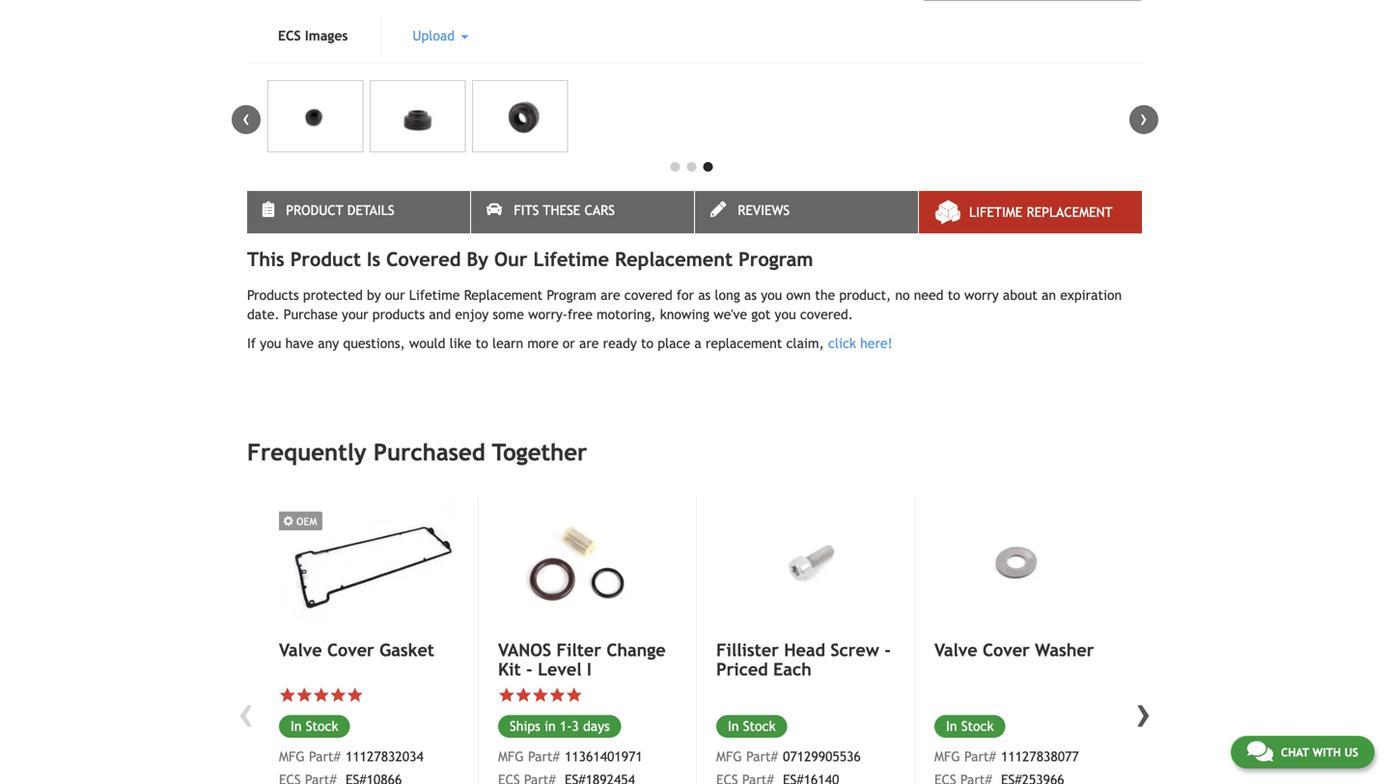 Task type: describe. For each thing, give the bounding box(es) containing it.
2 horizontal spatial lifetime
[[969, 205, 1023, 220]]

valve for valve cover gasket
[[279, 641, 322, 661]]

frequently
[[247, 439, 366, 466]]

us
[[1345, 746, 1358, 760]]

1 horizontal spatial to
[[641, 336, 654, 352]]

comments image
[[1247, 740, 1273, 764]]

1 star image from the left
[[279, 688, 296, 704]]

fillister head screw - priced each
[[716, 641, 891, 680]]

place
[[658, 336, 690, 352]]

for
[[677, 288, 694, 303]]

- inside fillister head screw - priced each
[[885, 641, 891, 661]]

days
[[583, 719, 610, 735]]

chat with us
[[1281, 746, 1358, 760]]

more
[[527, 336, 559, 352]]

1 horizontal spatial lifetime
[[533, 248, 609, 271]]

part# for 07129905536
[[746, 750, 778, 765]]

fits these cars link
[[471, 191, 694, 234]]

ships
[[510, 719, 540, 735]]

1 › link from the top
[[1129, 105, 1158, 134]]

4 star image from the left
[[532, 688, 549, 704]]

in stock for valve cover washer
[[946, 719, 994, 735]]

5 star image from the left
[[549, 688, 566, 704]]

ecs images link
[[247, 17, 379, 55]]

0 vertical spatial you
[[761, 288, 782, 303]]

valve cover washer image
[[934, 497, 1111, 629]]

1 in from the left
[[291, 719, 302, 735]]

covered
[[624, 288, 673, 303]]

lifetime replacement
[[969, 205, 1113, 220]]

or
[[563, 336, 575, 352]]

› for 2nd › link from the top of the page
[[1136, 687, 1152, 739]]

no
[[895, 288, 910, 303]]

like
[[449, 336, 472, 352]]

details
[[347, 203, 394, 218]]

2 star image from the left
[[313, 688, 330, 704]]

chat
[[1281, 746, 1309, 760]]

ready
[[603, 336, 637, 352]]

products
[[247, 288, 299, 303]]

in for fillister head screw - priced each
[[728, 719, 739, 735]]

fillister head screw - priced each image
[[716, 497, 893, 629]]

have
[[285, 336, 314, 352]]

protected
[[303, 288, 363, 303]]

would
[[409, 336, 445, 352]]

questions,
[[343, 336, 405, 352]]

1 vertical spatial are
[[579, 336, 599, 352]]

here!
[[860, 336, 893, 352]]

our
[[385, 288, 405, 303]]

each
[[773, 660, 812, 680]]

purchased
[[373, 439, 485, 466]]

- inside vanos filter change kit - level i
[[526, 660, 533, 680]]

product details link
[[247, 191, 470, 234]]

valve cover washer
[[934, 641, 1094, 661]]

1 as from the left
[[698, 288, 711, 303]]

11361401971
[[565, 750, 643, 765]]

this product is covered by our lifetime replacement program
[[247, 248, 813, 271]]

got
[[751, 307, 771, 323]]

filter
[[557, 641, 601, 661]]

lifetime replacement link
[[919, 191, 1142, 234]]

part# for 11127838077
[[964, 750, 996, 765]]

screw
[[831, 641, 879, 661]]

2 es#18695 - 11127830972 - rubber seal - priced each - used on the valve cover cap nuts - genuine bmw - bmw image from the left
[[370, 80, 466, 153]]

gasket
[[380, 641, 434, 661]]

valve cover gasket
[[279, 641, 434, 661]]

click
[[828, 336, 856, 352]]

1 star image from the left
[[296, 688, 313, 704]]

date.
[[247, 307, 279, 323]]

i
[[587, 660, 592, 680]]

mfg for mfg part# 11361401971
[[498, 750, 524, 765]]

program inside "products protected by our lifetime replacement program are covered for as long as you own the product, no need to worry about an expiration date. purchase your products and enjoy some worry-free motoring, knowing we've got you covered."
[[547, 288, 597, 303]]

5 star image from the left
[[566, 688, 583, 704]]

3 star image from the left
[[498, 688, 515, 704]]

replacement inside "products protected by our lifetime replacement program are covered for as long as you own the product, no need to worry about an expiration date. purchase your products and enjoy some worry-free motoring, knowing we've got you covered."
[[464, 288, 543, 303]]

with
[[1313, 746, 1341, 760]]

level
[[538, 660, 582, 680]]

a
[[694, 336, 702, 352]]

fillister
[[716, 641, 779, 661]]

stock for fillister head screw - priced each
[[743, 719, 776, 735]]

worry-
[[528, 307, 568, 323]]

mfg part# 11127832034
[[279, 750, 424, 765]]

vanos
[[498, 641, 551, 661]]

4 star image from the left
[[515, 688, 532, 704]]

1 in stock from the left
[[291, 719, 338, 735]]

3 star image from the left
[[347, 688, 363, 704]]

in
[[545, 719, 556, 735]]

mfg for mfg part# 11127838077
[[934, 750, 960, 765]]

vanos filter change kit - level i
[[498, 641, 666, 680]]

upload
[[413, 28, 459, 44]]

product,
[[839, 288, 891, 303]]

kit
[[498, 660, 521, 680]]

chat with us link
[[1231, 737, 1375, 769]]

expiration
[[1060, 288, 1122, 303]]

valve cover washer link
[[934, 641, 1111, 661]]

covered.
[[800, 307, 853, 323]]

long
[[715, 288, 740, 303]]



Task type: locate. For each thing, give the bounding box(es) containing it.
0 vertical spatial product
[[286, 203, 343, 218]]

part# left 11127838077
[[964, 750, 996, 765]]

washer
[[1035, 641, 1094, 661]]

learn
[[492, 336, 523, 352]]

mfg down ships
[[498, 750, 524, 765]]

2 star image from the left
[[330, 688, 347, 704]]

0 horizontal spatial in
[[291, 719, 302, 735]]

-
[[885, 641, 891, 661], [526, 660, 533, 680]]

mfg left 11127838077
[[934, 750, 960, 765]]

these
[[543, 203, 580, 218]]

ecs images
[[278, 28, 348, 44]]

es#18695 - 11127830972 - rubber seal - priced each - used on the valve cover cap nuts - genuine bmw - bmw image right ‹
[[267, 80, 363, 153]]

4 part# from the left
[[964, 750, 996, 765]]

is
[[367, 248, 380, 271]]

1 horizontal spatial in
[[728, 719, 739, 735]]

1 vertical spatial program
[[547, 288, 597, 303]]

lifetime down fits these cars link
[[533, 248, 609, 271]]

some
[[493, 307, 524, 323]]

0 vertical spatial program
[[739, 248, 813, 271]]

star image
[[296, 688, 313, 704], [330, 688, 347, 704], [498, 688, 515, 704], [532, 688, 549, 704], [566, 688, 583, 704]]

2 cover from the left
[[983, 641, 1030, 661]]

our
[[494, 248, 528, 271]]

es#18695 - 11127830972 - rubber seal - priced each - used on the valve cover cap nuts - genuine bmw - bmw image
[[267, 80, 363, 153], [370, 80, 466, 153], [472, 80, 568, 153]]

1 horizontal spatial valve
[[934, 641, 978, 661]]

in down the priced
[[728, 719, 739, 735]]

vanos filter change kit - level i image
[[498, 497, 675, 629]]

3 part# from the left
[[746, 750, 778, 765]]

product up protected
[[290, 248, 361, 271]]

3 mfg from the left
[[716, 750, 742, 765]]

2 vertical spatial you
[[260, 336, 281, 352]]

› for 1st › link
[[1140, 105, 1148, 131]]

together
[[492, 439, 587, 466]]

the
[[815, 288, 835, 303]]

part# left 07129905536
[[746, 750, 778, 765]]

cover left washer
[[983, 641, 1030, 661]]

fits these cars
[[514, 203, 615, 218]]

1 horizontal spatial as
[[744, 288, 757, 303]]

0 horizontal spatial lifetime
[[409, 288, 460, 303]]

part#
[[309, 750, 341, 765], [528, 750, 560, 765], [746, 750, 778, 765], [964, 750, 996, 765]]

are up motoring,
[[601, 288, 620, 303]]

own
[[786, 288, 811, 303]]

2 stock from the left
[[743, 719, 776, 735]]

4 mfg from the left
[[934, 750, 960, 765]]

star image
[[279, 688, 296, 704], [313, 688, 330, 704], [347, 688, 363, 704], [515, 688, 532, 704], [549, 688, 566, 704]]

are inside "products protected by our lifetime replacement program are covered for as long as you own the product, no need to worry about an expiration date. purchase your products and enjoy some worry-free motoring, knowing we've got you covered."
[[601, 288, 620, 303]]

mfg for mfg part# 07129905536
[[716, 750, 742, 765]]

ships in 1-3 days
[[510, 719, 610, 735]]

3 in from the left
[[946, 719, 957, 735]]

replacement up an
[[1027, 205, 1113, 220]]

mfg part# 07129905536
[[716, 750, 861, 765]]

stock for valve cover washer
[[961, 719, 994, 735]]

0 vertical spatial replacement
[[1027, 205, 1113, 220]]

program up free
[[547, 288, 597, 303]]

1 horizontal spatial -
[[885, 641, 891, 661]]

replacement up some
[[464, 288, 543, 303]]

stock up mfg part# 11127838077
[[961, 719, 994, 735]]

replacement
[[706, 336, 782, 352]]

mfg left 11127832034 on the left of the page
[[279, 750, 305, 765]]

valve
[[279, 641, 322, 661], [934, 641, 978, 661]]

11127838077
[[1001, 750, 1079, 765]]

about
[[1003, 288, 1038, 303]]

claim,
[[786, 336, 824, 352]]

in for valve cover washer
[[946, 719, 957, 735]]

1 valve from the left
[[279, 641, 322, 661]]

change
[[607, 641, 666, 661]]

you
[[761, 288, 782, 303], [775, 307, 796, 323], [260, 336, 281, 352]]

enjoy
[[455, 307, 489, 323]]

0 horizontal spatial as
[[698, 288, 711, 303]]

part# for 11127832034
[[309, 750, 341, 765]]

2 in from the left
[[728, 719, 739, 735]]

1 vertical spatial ›
[[1136, 687, 1152, 739]]

products protected by our lifetime replacement program are covered for as long as you own the product, no need to worry about an expiration date. purchase your products and enjoy some worry-free motoring, knowing we've got you covered.
[[247, 288, 1122, 323]]

3 in stock from the left
[[946, 719, 994, 735]]

1 horizontal spatial es#18695 - 11127830972 - rubber seal - priced each - used on the valve cover cap nuts - genuine bmw - bmw image
[[370, 80, 466, 153]]

2 › link from the top
[[1129, 687, 1158, 739]]

as up 'got' in the right of the page
[[744, 288, 757, 303]]

to inside "products protected by our lifetime replacement program are covered for as long as you own the product, no need to worry about an expiration date. purchase your products and enjoy some worry-free motoring, knowing we've got you covered."
[[948, 288, 960, 303]]

0 horizontal spatial stock
[[306, 719, 338, 735]]

1 mfg from the left
[[279, 750, 305, 765]]

‹ link
[[232, 105, 261, 134]]

fillister head screw - priced each link
[[716, 641, 893, 680]]

are right 'or'
[[579, 336, 599, 352]]

- right 'kit' on the bottom of the page
[[526, 660, 533, 680]]

2 in stock from the left
[[728, 719, 776, 735]]

cars
[[585, 203, 615, 218]]

2 vertical spatial lifetime
[[409, 288, 460, 303]]

you up 'got' in the right of the page
[[761, 288, 782, 303]]

knowing
[[660, 307, 710, 323]]

0 vertical spatial are
[[601, 288, 620, 303]]

lifetime up "and"
[[409, 288, 460, 303]]

program up own
[[739, 248, 813, 271]]

es#18695 - 11127830972 - rubber seal - priced each - used on the valve cover cap nuts - genuine bmw - bmw image up fits
[[472, 80, 568, 153]]

frequently purchased together
[[247, 439, 587, 466]]

0 horizontal spatial program
[[547, 288, 597, 303]]

part# left 11127832034 on the left of the page
[[309, 750, 341, 765]]

lifetime inside "products protected by our lifetime replacement program are covered for as long as you own the product, no need to worry about an expiration date. purchase your products and enjoy some worry-free motoring, knowing we've got you covered."
[[409, 288, 460, 303]]

if you have any questions, would like to learn more or are ready to place a replacement claim, click here!
[[247, 336, 893, 352]]

valve cover gasket link
[[279, 641, 457, 661]]

mfg part# 11361401971
[[498, 750, 643, 765]]

1 vertical spatial › link
[[1129, 687, 1158, 739]]

by
[[367, 288, 381, 303]]

0 horizontal spatial es#18695 - 11127830972 - rubber seal - priced each - used on the valve cover cap nuts - genuine bmw - bmw image
[[267, 80, 363, 153]]

covered
[[386, 248, 461, 271]]

in stock up mfg part# 11127838077
[[946, 719, 994, 735]]

1 vertical spatial replacement
[[615, 248, 733, 271]]

lifetime
[[969, 205, 1023, 220], [533, 248, 609, 271], [409, 288, 460, 303]]

2 part# from the left
[[528, 750, 560, 765]]

2 horizontal spatial stock
[[961, 719, 994, 735]]

in stock up mfg part# 07129905536
[[728, 719, 776, 735]]

as right 'for'
[[698, 288, 711, 303]]

in stock for fillister head screw - priced each
[[728, 719, 776, 735]]

cover left gasket
[[327, 641, 374, 661]]

and
[[429, 307, 451, 323]]

2 horizontal spatial in
[[946, 719, 957, 735]]

in
[[291, 719, 302, 735], [728, 719, 739, 735], [946, 719, 957, 735]]

program
[[739, 248, 813, 271], [547, 288, 597, 303]]

1 part# from the left
[[309, 750, 341, 765]]

1 vertical spatial you
[[775, 307, 796, 323]]

we've
[[714, 307, 747, 323]]

mfg
[[279, 750, 305, 765], [498, 750, 524, 765], [716, 750, 742, 765], [934, 750, 960, 765]]

3 stock from the left
[[961, 719, 994, 735]]

cover for washer
[[983, 641, 1030, 661]]

3
[[572, 719, 579, 735]]

0 vertical spatial ›
[[1140, 105, 1148, 131]]

1 vertical spatial product
[[290, 248, 361, 271]]

any
[[318, 336, 339, 352]]

stock up mfg part# 07129905536
[[743, 719, 776, 735]]

2 horizontal spatial replacement
[[1027, 205, 1113, 220]]

in stock
[[291, 719, 338, 735], [728, 719, 776, 735], [946, 719, 994, 735]]

mfg part# 11127838077
[[934, 750, 1079, 765]]

0 horizontal spatial in stock
[[291, 719, 338, 735]]

product left details
[[286, 203, 343, 218]]

- right screw
[[885, 641, 891, 661]]

2 mfg from the left
[[498, 750, 524, 765]]

2 valve from the left
[[934, 641, 978, 661]]

2 horizontal spatial es#18695 - 11127830972 - rubber seal - priced each - used on the valve cover cap nuts - genuine bmw - bmw image
[[472, 80, 568, 153]]

in stock up mfg part# 11127832034
[[291, 719, 338, 735]]

11127832034
[[346, 750, 424, 765]]

mfg down the priced
[[716, 750, 742, 765]]

0 horizontal spatial cover
[[327, 641, 374, 661]]

upload button
[[382, 17, 499, 55]]

product details
[[286, 203, 394, 218]]

ecs
[[278, 28, 301, 44]]

valve cover gasket image
[[279, 497, 457, 630]]

0 horizontal spatial -
[[526, 660, 533, 680]]

1 cover from the left
[[327, 641, 374, 661]]

part# for 11361401971
[[528, 750, 560, 765]]

stock up mfg part# 11127832034
[[306, 719, 338, 735]]

1 horizontal spatial in stock
[[728, 719, 776, 735]]

cover for gasket
[[327, 641, 374, 661]]

1 horizontal spatial are
[[601, 288, 620, 303]]

to right like
[[476, 336, 488, 352]]

worry
[[964, 288, 999, 303]]

2 as from the left
[[744, 288, 757, 303]]

this
[[247, 248, 284, 271]]

priced
[[716, 660, 768, 680]]

replacement up 'for'
[[615, 248, 733, 271]]

reviews link
[[695, 191, 918, 234]]

motoring,
[[597, 307, 656, 323]]

3 es#18695 - 11127830972 - rubber seal - priced each - used on the valve cover cap nuts - genuine bmw - bmw image from the left
[[472, 80, 568, 153]]

images
[[305, 28, 348, 44]]

1 vertical spatial lifetime
[[533, 248, 609, 271]]

0 horizontal spatial replacement
[[464, 288, 543, 303]]

lifetime up worry
[[969, 205, 1023, 220]]

to left place
[[641, 336, 654, 352]]

free
[[568, 307, 593, 323]]

0 vertical spatial › link
[[1129, 105, 1158, 134]]

2 vertical spatial replacement
[[464, 288, 543, 303]]

0 horizontal spatial to
[[476, 336, 488, 352]]

1 stock from the left
[[306, 719, 338, 735]]

1 horizontal spatial cover
[[983, 641, 1030, 661]]

to right need
[[948, 288, 960, 303]]

if
[[247, 336, 256, 352]]

by
[[467, 248, 488, 271]]

products
[[372, 307, 425, 323]]

0 horizontal spatial valve
[[279, 641, 322, 661]]

mfg for mfg part# 11127832034
[[279, 750, 305, 765]]

0 vertical spatial lifetime
[[969, 205, 1023, 220]]

1 es#18695 - 11127830972 - rubber seal - priced each - used on the valve cover cap nuts - genuine bmw - bmw image from the left
[[267, 80, 363, 153]]

you down own
[[775, 307, 796, 323]]

click here! link
[[828, 336, 893, 352]]

need
[[914, 288, 944, 303]]

valve for valve cover washer
[[934, 641, 978, 661]]

you right if
[[260, 336, 281, 352]]

1 horizontal spatial replacement
[[615, 248, 733, 271]]

your
[[342, 307, 368, 323]]

stock
[[306, 719, 338, 735], [743, 719, 776, 735], [961, 719, 994, 735]]

head
[[784, 641, 825, 661]]

0 horizontal spatial are
[[579, 336, 599, 352]]

purchase
[[284, 307, 338, 323]]

1 horizontal spatial program
[[739, 248, 813, 271]]

2 horizontal spatial to
[[948, 288, 960, 303]]

2 horizontal spatial in stock
[[946, 719, 994, 735]]

in up mfg part# 11127832034
[[291, 719, 302, 735]]

as
[[698, 288, 711, 303], [744, 288, 757, 303]]

part# down in
[[528, 750, 560, 765]]

reviews
[[738, 203, 790, 218]]

in up mfg part# 11127838077
[[946, 719, 957, 735]]

1-
[[560, 719, 572, 735]]

1 horizontal spatial stock
[[743, 719, 776, 735]]

es#18695 - 11127830972 - rubber seal - priced each - used on the valve cover cap nuts - genuine bmw - bmw image down upload
[[370, 80, 466, 153]]



Task type: vqa. For each thing, say whether or not it's contained in the screenshot.
Part#
yes



